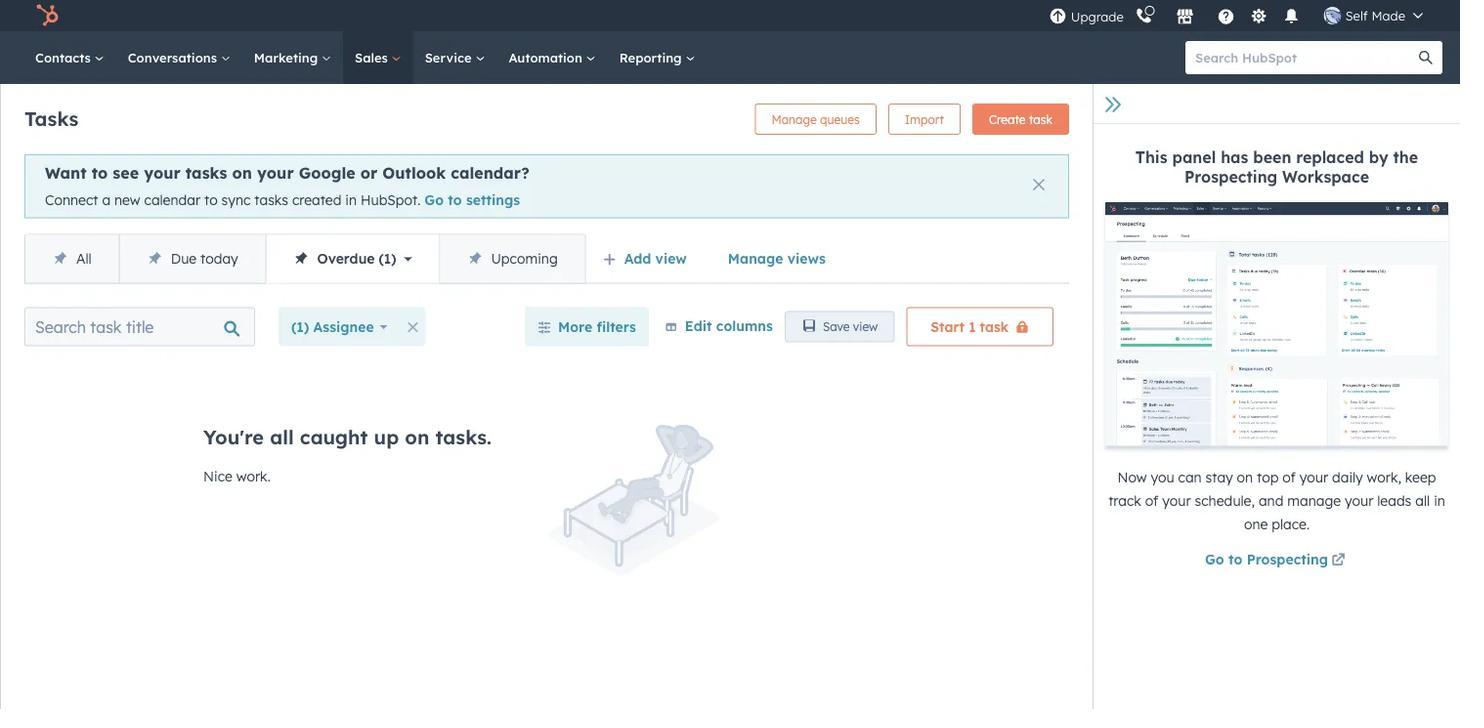 Task type: locate. For each thing, give the bounding box(es) containing it.
0 vertical spatial tasks
[[186, 163, 227, 183]]

new
[[114, 192, 140, 209]]

marketplaces button
[[1165, 0, 1206, 31]]

1 vertical spatial task
[[980, 318, 1009, 335]]

2 link opens in a new window image from the top
[[1332, 555, 1345, 568]]

notifications image
[[1283, 9, 1301, 26]]

save view
[[823, 320, 878, 334]]

all right the you're
[[270, 425, 294, 449]]

1 vertical spatial in
[[1434, 493, 1445, 510]]

0 vertical spatial 1
[[384, 250, 391, 267]]

on inside "want to see your tasks on your google or outlook calendar? connect a new calendar to sync tasks created in hubspot. go to settings"
[[232, 163, 252, 183]]

top
[[1257, 469, 1279, 486]]

1 horizontal spatial in
[[1434, 493, 1445, 510]]

add view button
[[590, 239, 704, 278]]

2 vertical spatial on
[[1237, 469, 1253, 486]]

tasks.
[[435, 425, 492, 449]]

view
[[655, 250, 687, 267], [853, 320, 878, 334]]

stay
[[1206, 469, 1233, 486]]

navigation
[[24, 234, 586, 284]]

in
[[345, 192, 357, 209], [1434, 493, 1445, 510]]

hubspot link
[[23, 4, 73, 27]]

hubspot image
[[35, 4, 59, 27]]

go to prospecting
[[1205, 551, 1328, 568]]

manage
[[772, 112, 817, 127], [728, 250, 783, 267]]

1 inside button
[[969, 318, 976, 335]]

1 vertical spatial view
[[853, 320, 878, 334]]

(
[[379, 250, 384, 267]]

notifications button
[[1275, 0, 1308, 31]]

1 horizontal spatial tasks
[[254, 192, 288, 209]]

1
[[384, 250, 391, 267], [969, 318, 976, 335]]

service
[[425, 49, 475, 65]]

1 horizontal spatial go
[[1205, 551, 1224, 568]]

0 vertical spatial in
[[345, 192, 357, 209]]

task inside banner
[[1029, 112, 1053, 127]]

your up manage at the bottom right of page
[[1300, 469, 1328, 486]]

prospecting right "this"
[[1185, 167, 1278, 187]]

up
[[374, 425, 399, 449]]

Search HubSpot search field
[[1186, 41, 1425, 74]]

go to prospecting link
[[1205, 550, 1349, 573]]

0 horizontal spatial in
[[345, 192, 357, 209]]

task
[[1029, 112, 1053, 127], [980, 318, 1009, 335]]

link opens in a new window image
[[1332, 550, 1345, 573], [1332, 555, 1345, 568]]

to left settings
[[448, 192, 462, 209]]

in down keep
[[1434, 493, 1445, 510]]

1 horizontal spatial of
[[1283, 469, 1296, 486]]

you're all caught up on tasks.
[[203, 425, 492, 449]]

on right up
[[405, 425, 430, 449]]

your up created
[[257, 163, 294, 183]]

1 right the start
[[969, 318, 976, 335]]

1 vertical spatial manage
[[728, 250, 783, 267]]

start 1 task
[[931, 318, 1009, 335]]

and
[[1259, 493, 1284, 510]]

calendar
[[144, 192, 200, 209]]

daily
[[1332, 469, 1363, 486]]

1 horizontal spatial 1
[[969, 318, 976, 335]]

hubspot.
[[361, 192, 421, 209]]

prospecting
[[1185, 167, 1278, 187], [1247, 551, 1328, 568]]

import link
[[888, 104, 961, 135]]

(1) assignee
[[291, 318, 374, 335]]

0 vertical spatial go
[[425, 192, 444, 209]]

create task link
[[972, 104, 1069, 135]]

0 vertical spatial manage
[[772, 112, 817, 127]]

tasks right sync
[[254, 192, 288, 209]]

want to see your tasks on your google or outlook calendar? alert
[[24, 154, 1069, 219]]

assignee
[[313, 318, 374, 335]]

one
[[1244, 516, 1268, 533]]

link opens in a new window image inside go to prospecting link
[[1332, 555, 1345, 568]]

on inside the now you can stay on top of your daily work, keep track of your schedule, and manage your leads all in one place.
[[1237, 469, 1253, 486]]

prospecting inside this panel has been replaced by the prospecting workspace
[[1185, 167, 1278, 187]]

view right add
[[655, 250, 687, 267]]

to left see
[[92, 163, 108, 183]]

help image
[[1218, 9, 1235, 26]]

2 horizontal spatial on
[[1237, 469, 1253, 486]]

connect
[[45, 192, 98, 209]]

task right the start
[[980, 318, 1009, 335]]

calendar?
[[451, 163, 529, 183]]

want to see your tasks on your google or outlook calendar? connect a new calendar to sync tasks created in hubspot. go to settings
[[45, 163, 529, 209]]

settings
[[466, 192, 520, 209]]

1 vertical spatial of
[[1145, 493, 1159, 510]]

queues
[[820, 112, 860, 127]]

view right save
[[853, 320, 878, 334]]

on left top
[[1237, 469, 1253, 486]]

1 horizontal spatial all
[[1416, 493, 1430, 510]]

on up sync
[[232, 163, 252, 183]]

manage views
[[728, 250, 826, 267]]

edit columns button
[[664, 314, 773, 339]]

tasks up sync
[[186, 163, 227, 183]]

1 vertical spatial go
[[1205, 551, 1224, 568]]

to down schedule,
[[1229, 551, 1243, 568]]

of
[[1283, 469, 1296, 486], [1145, 493, 1159, 510]]

view inside button
[[853, 320, 878, 334]]

0 vertical spatial view
[[655, 250, 687, 267]]

view for add view
[[655, 250, 687, 267]]

go
[[425, 192, 444, 209], [1205, 551, 1224, 568]]

task right create
[[1029, 112, 1053, 127]]

0 horizontal spatial on
[[232, 163, 252, 183]]

prospecting down place.
[[1247, 551, 1328, 568]]

0 horizontal spatial go
[[425, 192, 444, 209]]

contacts link
[[23, 31, 116, 84]]

create task
[[989, 112, 1053, 127]]

0 vertical spatial prospecting
[[1185, 167, 1278, 187]]

more
[[558, 318, 592, 335]]

save view button
[[785, 311, 895, 343]]

0 horizontal spatial tasks
[[186, 163, 227, 183]]

1 horizontal spatial view
[[853, 320, 878, 334]]

ruby anderson image
[[1324, 7, 1342, 24]]

all
[[270, 425, 294, 449], [1416, 493, 1430, 510]]

0 vertical spatial all
[[270, 425, 294, 449]]

all inside the now you can stay on top of your daily work, keep track of your schedule, and manage your leads all in one place.
[[1416, 493, 1430, 510]]

1 vertical spatial on
[[405, 425, 430, 449]]

0 vertical spatial of
[[1283, 469, 1296, 486]]

or
[[360, 163, 378, 183]]

nice
[[203, 468, 233, 485]]

in inside the now you can stay on top of your daily work, keep track of your schedule, and manage your leads all in one place.
[[1434, 493, 1445, 510]]

1 link opens in a new window image from the top
[[1332, 550, 1345, 573]]

start
[[931, 318, 965, 335]]

add view
[[624, 250, 687, 267]]

0 horizontal spatial 1
[[384, 250, 391, 267]]

1 right overdue
[[384, 250, 391, 267]]

marketplaces image
[[1177, 9, 1194, 26]]

manage inside tasks banner
[[772, 112, 817, 127]]

go down outlook
[[425, 192, 444, 209]]

upgrade
[[1071, 9, 1124, 25]]

more filters link
[[525, 307, 649, 347]]

0 horizontal spatial all
[[270, 425, 294, 449]]

of right top
[[1283, 469, 1296, 486]]

your down the can
[[1162, 493, 1191, 510]]

manage left queues
[[772, 112, 817, 127]]

0 horizontal spatial view
[[655, 250, 687, 267]]

settings image
[[1250, 8, 1268, 26]]

1 vertical spatial tasks
[[254, 192, 288, 209]]

created
[[292, 192, 342, 209]]

on for you're all caught up on tasks.
[[405, 425, 430, 449]]

import
[[905, 112, 944, 127]]

edit
[[685, 317, 712, 334]]

sync
[[221, 192, 251, 209]]

tasks
[[186, 163, 227, 183], [254, 192, 288, 209]]

1 vertical spatial all
[[1416, 493, 1430, 510]]

this
[[1136, 148, 1168, 167]]

columns
[[716, 317, 773, 334]]

1 vertical spatial 1
[[969, 318, 976, 335]]

0 vertical spatial on
[[232, 163, 252, 183]]

Search task title search field
[[24, 307, 255, 347]]

0 vertical spatial task
[[1029, 112, 1053, 127]]

work,
[[1367, 469, 1402, 486]]

go inside "want to see your tasks on your google or outlook calendar? connect a new calendar to sync tasks created in hubspot. go to settings"
[[425, 192, 444, 209]]

0 horizontal spatial task
[[980, 318, 1009, 335]]

conversations link
[[116, 31, 242, 84]]

calling icon button
[[1128, 3, 1161, 29]]

menu
[[1048, 0, 1437, 31]]

go down schedule,
[[1205, 551, 1224, 568]]

1 horizontal spatial on
[[405, 425, 430, 449]]

manage left views
[[728, 250, 783, 267]]

of down you
[[1145, 493, 1159, 510]]

1 horizontal spatial task
[[1029, 112, 1053, 127]]

in right created
[[345, 192, 357, 209]]

view inside popup button
[[655, 250, 687, 267]]

due today
[[171, 250, 238, 267]]

all down keep
[[1416, 493, 1430, 510]]



Task type: vqa. For each thing, say whether or not it's contained in the screenshot.
"on" to the right
yes



Task type: describe. For each thing, give the bounding box(es) containing it.
self
[[1346, 7, 1368, 23]]

automation
[[509, 49, 586, 65]]

filters
[[597, 318, 636, 335]]

manage for manage queues
[[772, 112, 817, 127]]

you
[[1151, 469, 1175, 486]]

menu containing self made
[[1048, 0, 1437, 31]]

track
[[1109, 493, 1141, 510]]

manage
[[1288, 493, 1341, 510]]

leads
[[1378, 493, 1412, 510]]

can
[[1178, 469, 1202, 486]]

nice work.
[[203, 468, 271, 485]]

schedule,
[[1195, 493, 1255, 510]]

edit columns
[[685, 317, 773, 334]]

add
[[624, 250, 651, 267]]

manage views link
[[715, 239, 838, 278]]

1 inside 'navigation'
[[384, 250, 391, 267]]

)
[[391, 250, 396, 267]]

self made
[[1346, 7, 1406, 23]]

all link
[[25, 235, 119, 283]]

marketing
[[254, 49, 322, 65]]

automation link
[[497, 31, 608, 84]]

settings link
[[1247, 5, 1271, 26]]

navigation containing all
[[24, 234, 586, 284]]

in inside "want to see your tasks on your google or outlook calendar? connect a new calendar to sync tasks created in hubspot. go to settings"
[[345, 192, 357, 209]]

now
[[1118, 469, 1147, 486]]

now you can stay on top of your daily work, keep track of your schedule, and manage your leads all in one place.
[[1109, 469, 1445, 533]]

0 horizontal spatial of
[[1145, 493, 1159, 510]]

to left sync
[[204, 192, 218, 209]]

(1)
[[291, 318, 309, 335]]

all
[[76, 250, 92, 267]]

panel
[[1172, 148, 1216, 167]]

manage for manage views
[[728, 250, 783, 267]]

replaced
[[1296, 148, 1364, 167]]

today
[[200, 250, 238, 267]]

to inside go to prospecting link
[[1229, 551, 1243, 568]]

calling icon image
[[1135, 8, 1153, 25]]

tasks banner
[[24, 98, 1069, 135]]

conversations
[[128, 49, 221, 65]]

upcoming
[[491, 250, 558, 267]]

create
[[989, 112, 1026, 127]]

this panel has been replaced by the prospecting workspace
[[1136, 148, 1418, 187]]

start 1 task button
[[906, 307, 1054, 347]]

a
[[102, 192, 111, 209]]

1 vertical spatial prospecting
[[1247, 551, 1328, 568]]

self made button
[[1312, 0, 1435, 31]]

search button
[[1409, 41, 1443, 74]]

upgrade image
[[1049, 8, 1067, 26]]

marketing link
[[242, 31, 343, 84]]

view for save view
[[853, 320, 878, 334]]

search image
[[1419, 51, 1433, 65]]

google
[[299, 163, 355, 183]]

work.
[[236, 468, 271, 485]]

save
[[823, 320, 850, 334]]

the
[[1393, 148, 1418, 167]]

want
[[45, 163, 87, 183]]

workspace
[[1282, 167, 1369, 187]]

go to settings link
[[425, 192, 520, 209]]

see
[[113, 163, 139, 183]]

(1) assignee button
[[279, 307, 400, 347]]

reporting link
[[608, 31, 707, 84]]

help button
[[1210, 0, 1243, 31]]

keep
[[1405, 469, 1436, 486]]

sales link
[[343, 31, 413, 84]]

tasks
[[24, 106, 78, 130]]

views
[[788, 250, 826, 267]]

by
[[1369, 148, 1389, 167]]

on for now you can stay on top of your daily work, keep track of your schedule, and manage your leads all in one place.
[[1237, 469, 1253, 486]]

service link
[[413, 31, 497, 84]]

more filters
[[558, 318, 636, 335]]

close image
[[1033, 179, 1045, 191]]

reporting
[[619, 49, 686, 65]]

upcoming link
[[439, 235, 585, 283]]

outlook
[[383, 163, 446, 183]]

your down the daily
[[1345, 493, 1374, 510]]

made
[[1372, 7, 1406, 23]]

contacts
[[35, 49, 95, 65]]

been
[[1253, 148, 1292, 167]]

overdue
[[317, 250, 375, 267]]

your up calendar
[[144, 163, 181, 183]]

due today link
[[119, 235, 265, 283]]

task inside button
[[980, 318, 1009, 335]]

you're
[[203, 425, 264, 449]]



